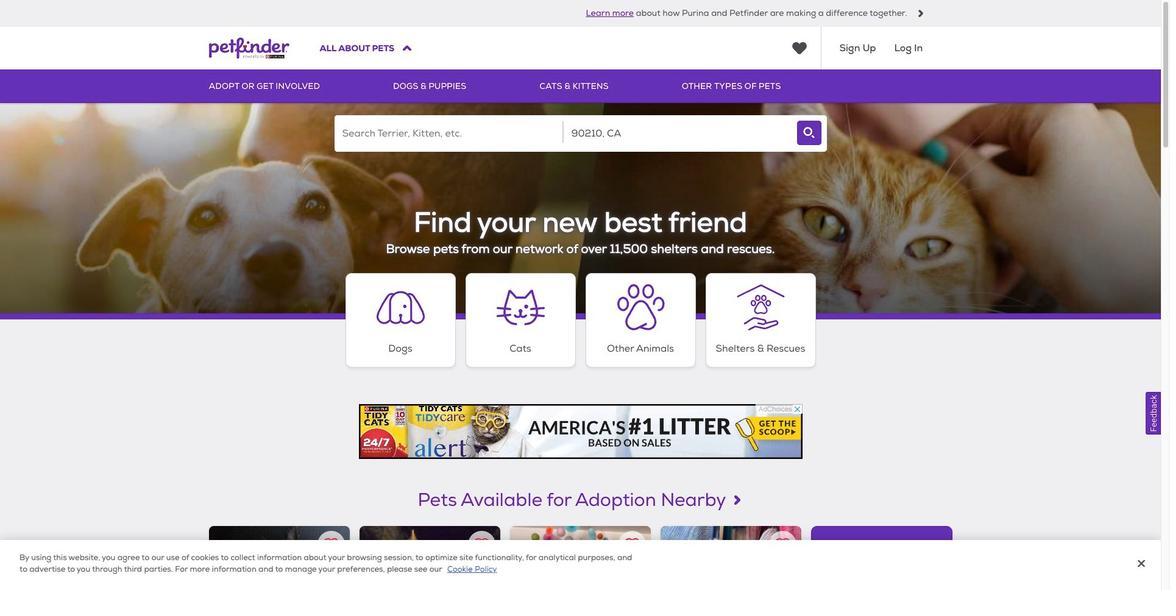Task type: vqa. For each thing, say whether or not it's contained in the screenshot.
Buddy, An Adoptable Weimaraner In New Orleans, La_Image-1
no



Task type: locate. For each thing, give the bounding box(es) containing it.
primary element
[[209, 69, 952, 103]]

Enter City, State, or ZIP text field
[[564, 115, 792, 152]]

petfinder logo image
[[209, 27, 289, 69]]

sini sioux baby, adoptable, baby female tabby & domestic medium hair, in los angeles, ca. image
[[661, 526, 802, 590]]

Search Terrier, Kitten, etc. text field
[[334, 115, 562, 152]]

lenny baby, adoptable, baby male tabby & domestic short hair, in los angeles, ca. image
[[359, 526, 500, 590]]



Task type: describe. For each thing, give the bounding box(es) containing it.
9c2b2 image
[[917, 10, 924, 17]]

cruella, adoptable, baby female domestic long hair, in los angeles, ca. image
[[209, 526, 350, 590]]

favorite jicama image
[[625, 537, 640, 552]]

favorite lenny baby image
[[474, 537, 489, 552]]

jicama, adoptable, adult female domestic short hair, in los angeles, ca. image
[[510, 526, 651, 590]]

privacy alert dialog
[[0, 540, 1161, 590]]

advertisement element
[[359, 404, 803, 459]]

favorite sini sioux baby image
[[776, 537, 791, 552]]

favorite cruella image
[[323, 537, 339, 552]]



